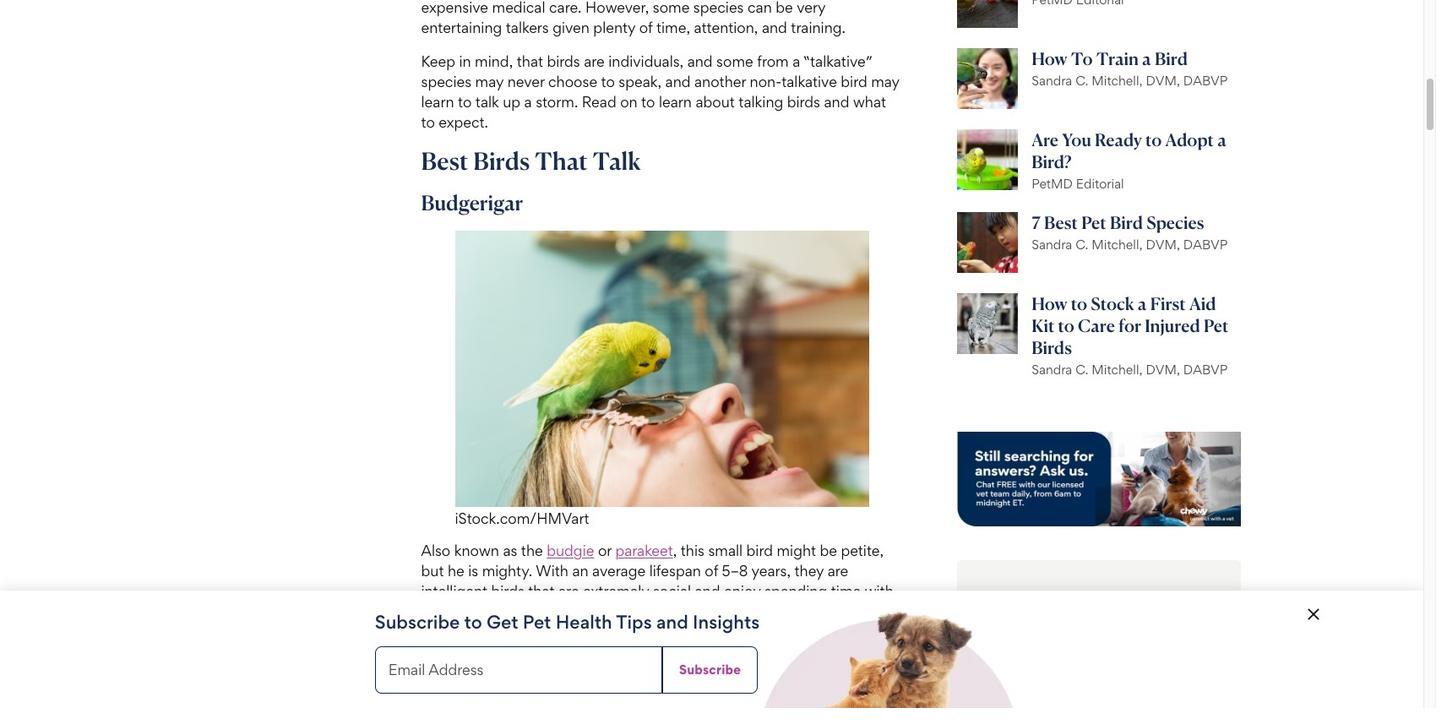 Task type: locate. For each thing, give the bounding box(es) containing it.
2 may from the left
[[871, 73, 900, 90]]

0 vertical spatial from
[[757, 52, 789, 70]]

0 horizontal spatial birds
[[491, 582, 525, 600]]

1 horizontal spatial bird
[[787, 623, 813, 641]]

about down their
[[421, 623, 460, 641]]

learn right 'even'
[[864, 643, 897, 661]]

bird right train at the top right of the page
[[1155, 48, 1188, 69]]

can left 'even'
[[800, 643, 824, 661]]

might
[[777, 542, 816, 559]]

1 may from the left
[[475, 73, 504, 90]]

a
[[1142, 48, 1151, 69], [793, 52, 800, 70], [524, 93, 532, 111], [1218, 129, 1227, 150], [1138, 293, 1147, 314]]

from left our
[[1104, 674, 1135, 692]]

7 best pet bird species sandra c. mitchell, dvm, dabvp
[[1032, 212, 1228, 253]]

birds up budgerigar
[[473, 146, 530, 176]]

get
[[487, 611, 518, 633]]

extremely
[[583, 582, 649, 600]]

mitchell, inside the how to stock a first aid kit to care for injured pet birds sandra c. mitchell, dvm, dabvp
[[1092, 362, 1143, 378]]

subscribe down 'intelligent'
[[375, 611, 460, 633]]

2 vertical spatial dabvp
[[1184, 362, 1228, 378]]

sandra inside how to train a bird sandra c. mitchell, dvm, dabvp
[[1032, 73, 1072, 89]]

for for sign up for weekly pet health tips and insights from our veterinarians.
[[1046, 657, 1064, 675]]

0 vertical spatial how
[[1032, 48, 1068, 69]]

a up the talkative
[[793, 52, 800, 70]]

3 dvm, from the top
[[1146, 362, 1180, 378]]

short
[[677, 643, 711, 661]]

subscribe button
[[662, 646, 758, 694]]

1 vertical spatial how
[[1032, 293, 1068, 314]]

2 dvm, from the top
[[1146, 237, 1180, 253]]

0 horizontal spatial bird
[[1110, 212, 1143, 233]]

that up the families.
[[528, 582, 555, 600]]

but down also
[[421, 562, 444, 580]]

birds down the talkative
[[787, 93, 820, 111]]

0 horizontal spatial birds
[[473, 146, 530, 176]]

up
[[503, 93, 521, 111], [1025, 657, 1042, 675]]

up right talk
[[503, 93, 521, 111]]

a right adopt at the top right of page
[[1218, 129, 1227, 150]]

pet inside newsletter subscription element
[[523, 611, 551, 633]]

to left get
[[464, 611, 482, 633]]

may up what
[[871, 73, 900, 90]]

with
[[536, 562, 569, 580]]

a right train at the top right of the page
[[1142, 48, 1151, 69]]

to up "care"
[[1071, 293, 1087, 314]]

sandra inside '7 best pet bird species sandra c. mitchell, dvm, dabvp'
[[1032, 237, 1072, 253]]

1 vertical spatial bird
[[1110, 212, 1143, 233]]

0 horizontal spatial the
[[521, 542, 543, 559]]

2 horizontal spatial pet
[[1204, 315, 1229, 336]]

2 vertical spatial mitchell,
[[1092, 362, 1143, 378]]

1 vertical spatial birds
[[787, 93, 820, 111]]

how
[[1032, 48, 1068, 69], [1032, 293, 1068, 314]]

0 vertical spatial sandra
[[1032, 73, 1072, 89]]

1 vertical spatial c.
[[1076, 237, 1089, 253]]

1 vertical spatial birds
[[1032, 337, 1072, 358]]

bird?
[[1032, 151, 1072, 172]]

dabvp inside how to train a bird sandra c. mitchell, dvm, dabvp
[[1184, 73, 1228, 89]]

1 horizontal spatial for
[[1046, 657, 1064, 675]]

pet down editorial
[[1082, 212, 1107, 233]]

dabvp up adopt at the top right of page
[[1184, 73, 1228, 89]]

0 vertical spatial dabvp
[[1184, 73, 1228, 89]]

1 horizontal spatial but
[[534, 623, 557, 641]]

to
[[601, 73, 615, 90], [458, 93, 472, 111], [641, 93, 655, 111], [421, 113, 435, 131], [1146, 129, 1162, 150], [1071, 293, 1087, 314], [1058, 315, 1075, 336], [464, 611, 482, 633], [421, 663, 435, 681]]

the inside the world records for the largest bird vocabularies
[[712, 623, 734, 641]]

that
[[517, 52, 543, 70], [528, 582, 555, 600]]

1 horizontal spatial the
[[712, 623, 734, 641]]

0 horizontal spatial may
[[475, 73, 504, 90]]

subscribe inside button
[[679, 662, 741, 678]]

0 horizontal spatial can
[[549, 643, 574, 661]]

can down hold
[[549, 643, 574, 661]]

2 vertical spatial c.
[[1076, 362, 1089, 378]]

1 horizontal spatial up
[[1025, 657, 1042, 675]]

and down spending
[[794, 603, 820, 620]]

sandra down to at the right top of the page
[[1032, 73, 1072, 89]]

from for some
[[757, 52, 789, 70]]

to up read at the left top of the page
[[601, 73, 615, 90]]

of
[[705, 562, 718, 580]]

best down expect. at the top left of page
[[421, 146, 468, 176]]

birds up choose
[[547, 52, 580, 70]]

0 vertical spatial c.
[[1076, 73, 1089, 89]]

0 vertical spatial that
[[517, 52, 543, 70]]

talk
[[476, 93, 499, 111]]

to right kit
[[1058, 315, 1075, 336]]

0 horizontal spatial subscribe
[[375, 611, 460, 633]]

how inside how to train a bird sandra c. mitchell, dvm, dabvp
[[1032, 48, 1068, 69]]

pet down aid
[[1204, 315, 1229, 336]]

subscribe
[[375, 611, 460, 633], [679, 662, 741, 678]]

0 vertical spatial the
[[521, 542, 543, 559]]

1 vertical spatial bird
[[747, 542, 773, 559]]

mitchell, inside how to train a bird sandra c. mitchell, dvm, dabvp
[[1092, 73, 1143, 89]]

mitchell, down train at the top right of the page
[[1092, 73, 1143, 89]]

1 dvm, from the top
[[1146, 73, 1180, 89]]

1 horizontal spatial about
[[696, 93, 735, 111]]

2 vertical spatial dvm,
[[1146, 362, 1180, 378]]

get instant vet help via chat or video. connect with a vet. chewy health image
[[957, 432, 1241, 526]]

bird
[[841, 73, 867, 90], [747, 542, 773, 559], [787, 623, 813, 641]]

None email field
[[375, 646, 662, 694]]

0 vertical spatial mitchell,
[[1092, 73, 1143, 89]]

budgie
[[547, 542, 594, 559]]

are inside keep in mind, that birds are individuals, and some from a "talkative" species may never choose to speak, and another non-talkative bird may learn to talk up a storm. read on to learn about talking birds and what to expect.
[[584, 52, 605, 70]]

birds down mighty.
[[491, 582, 525, 600]]

how inside the how to stock a first aid kit to care for injured pet birds sandra c. mitchell, dvm, dabvp
[[1032, 293, 1068, 314]]

bird down editorial
[[1110, 212, 1143, 233]]

an down human
[[464, 623, 480, 641]]

0 vertical spatial best
[[421, 146, 468, 176]]

first
[[1151, 293, 1186, 314]]

1 vertical spatial sandra
[[1032, 237, 1072, 253]]

dvm, for species
[[1146, 237, 1180, 253]]

2 horizontal spatial for
[[1119, 315, 1141, 336]]

birds down kit
[[1032, 337, 1072, 358]]

dvm, down injured
[[1146, 362, 1180, 378]]

c. for best
[[1076, 237, 1089, 253]]

0 horizontal spatial for
[[690, 623, 709, 641]]

and up another
[[687, 52, 713, 70]]

an down budgie link
[[572, 562, 589, 580]]

1 vertical spatial from
[[1104, 674, 1135, 692]]

from up non-
[[757, 52, 789, 70]]

enjoy
[[724, 582, 761, 600]]

c.
[[1076, 73, 1089, 89], [1076, 237, 1089, 253], [1076, 362, 1089, 378]]

this
[[681, 542, 705, 559]]

dabvp for bird
[[1184, 73, 1228, 89]]

1 horizontal spatial pet
[[1082, 212, 1107, 233]]

sandra down 7
[[1032, 237, 1072, 253]]

mitchell, for train
[[1092, 73, 1143, 89]]

mitchell, up stock
[[1092, 237, 1143, 253]]

bird up years,
[[747, 542, 773, 559]]

0 vertical spatial bird
[[1155, 48, 1188, 69]]

dabvp inside the how to stock a first aid kit to care for injured pet birds sandra c. mitchell, dvm, dabvp
[[1184, 362, 1228, 378]]

0 vertical spatial an
[[572, 562, 589, 580]]

2 can from the left
[[800, 643, 824, 661]]

3 dabvp from the top
[[1184, 362, 1228, 378]]

for inside the world records for the largest bird vocabularies
[[690, 623, 709, 641]]

are
[[1032, 129, 1059, 150]]

1 vertical spatial pet
[[1204, 315, 1229, 336]]

weigh
[[824, 603, 864, 620]]

0 horizontal spatial from
[[757, 52, 789, 70]]

pet
[[1118, 657, 1141, 675]]

up inside keep in mind, that birds are individuals, and some from a "talkative" species may never choose to speak, and another non-talkative bird may learn to talk up a storm. read on to learn about talking birds and what to expect.
[[503, 93, 521, 111]]

learn down 'speak,'
[[659, 93, 692, 111]]

to right the on
[[641, 93, 655, 111]]

c. down editorial
[[1076, 237, 1089, 253]]

read
[[582, 93, 617, 111]]

to right ready
[[1146, 129, 1162, 150]]

are
[[584, 52, 605, 70], [828, 562, 849, 580], [558, 582, 579, 600], [622, 603, 643, 620]]

2 vertical spatial birds
[[491, 582, 525, 600]]

0 vertical spatial birds
[[547, 52, 580, 70]]

subscribe for subscribe
[[679, 662, 741, 678]]

0 vertical spatial dvm,
[[1146, 73, 1180, 89]]

1 vertical spatial an
[[464, 623, 480, 641]]

dvm, down species on the right of the page
[[1146, 237, 1180, 253]]

1 vertical spatial subscribe
[[679, 662, 741, 678]]

0 vertical spatial bird
[[841, 73, 867, 90]]

1 vertical spatial about
[[421, 623, 460, 641]]

1 horizontal spatial from
[[1104, 674, 1135, 692]]

that up never
[[517, 52, 543, 70]]

for down stock
[[1119, 315, 1141, 336]]

0 vertical spatial for
[[1119, 315, 1141, 336]]

2 mitchell, from the top
[[1092, 237, 1143, 253]]

dvm, inside '7 best pet bird species sandra c. mitchell, dvm, dabvp'
[[1146, 237, 1180, 253]]

only
[[647, 603, 675, 620]]

pet inside the how to stock a first aid kit to care for injured pet birds sandra c. mitchell, dvm, dabvp
[[1204, 315, 1229, 336]]

3 sandra from the top
[[1032, 362, 1072, 378]]

2 sandra from the top
[[1032, 237, 1072, 253]]

social
[[653, 582, 691, 600]]

how up kit
[[1032, 293, 1068, 314]]

best inside '7 best pet bird species sandra c. mitchell, dvm, dabvp'
[[1044, 212, 1078, 233]]

1 horizontal spatial bird
[[1155, 48, 1188, 69]]

can
[[549, 643, 574, 661], [800, 643, 824, 661]]

3 mitchell, from the top
[[1092, 362, 1143, 378]]

dvm,
[[1146, 73, 1180, 89], [1146, 237, 1180, 253], [1146, 362, 1180, 378]]

storm.
[[536, 93, 578, 111]]

the for for
[[712, 623, 734, 641]]

1 horizontal spatial subscribe
[[679, 662, 741, 678]]

3 c. from the top
[[1076, 362, 1089, 378]]

that inside , this small bird might be petite, but he is mighty. with an average lifespan of 5–8 years, they are intelligent birds that are extremely social and enjoy spending time with their human families. budgies are only 6–8 inches long, and weigh about an ounce, but hold
[[528, 582, 555, 600]]

1 vertical spatial mitchell,
[[1092, 237, 1143, 253]]

time
[[831, 582, 861, 600]]

0 vertical spatial subscribe
[[375, 611, 460, 633]]

pet inside '7 best pet bird species sandra c. mitchell, dvm, dabvp'
[[1082, 212, 1107, 233]]

but
[[421, 562, 444, 580], [534, 623, 557, 641]]

0 horizontal spatial about
[[421, 623, 460, 641]]

sandra for how
[[1032, 73, 1072, 89]]

mitchell,
[[1092, 73, 1143, 89], [1092, 237, 1143, 253], [1092, 362, 1143, 378]]

6–8
[[679, 603, 706, 620]]

1 mitchell, from the top
[[1092, 73, 1143, 89]]

1 horizontal spatial may
[[871, 73, 900, 90]]

for up short
[[690, 623, 709, 641]]

1 vertical spatial the
[[712, 623, 734, 641]]

c. inside how to train a bird sandra c. mitchell, dvm, dabvp
[[1076, 73, 1089, 89]]

0 horizontal spatial an
[[464, 623, 480, 641]]

from
[[757, 52, 789, 70], [1104, 674, 1135, 692]]

2 c. from the top
[[1076, 237, 1089, 253]]

dvm, inside how to train a bird sandra c. mitchell, dvm, dabvp
[[1146, 73, 1180, 89]]

insights
[[693, 611, 760, 633]]

species
[[421, 73, 472, 90]]

0 horizontal spatial best
[[421, 146, 468, 176]]

1 how from the top
[[1032, 48, 1068, 69]]

ounce,
[[484, 623, 530, 641]]

0 horizontal spatial bird
[[747, 542, 773, 559]]

,
[[673, 542, 677, 559]]

1 vertical spatial for
[[690, 623, 709, 641]]

how left to at the right top of the page
[[1032, 48, 1068, 69]]

2 vertical spatial sandra
[[1032, 362, 1072, 378]]

0 vertical spatial but
[[421, 562, 444, 580]]

the down inches
[[712, 623, 734, 641]]

mind,
[[475, 52, 513, 70]]

2 dabvp from the top
[[1184, 237, 1228, 253]]

inches
[[710, 603, 753, 620]]

bird up what
[[841, 73, 867, 90]]

up right sign
[[1025, 657, 1042, 675]]

subscribe down short
[[679, 662, 741, 678]]

the right as
[[521, 542, 543, 559]]

for inside the how to stock a first aid kit to care for injured pet birds sandra c. mitchell, dvm, dabvp
[[1119, 315, 1141, 336]]

train
[[1096, 48, 1139, 69]]

0 vertical spatial pet
[[1082, 212, 1107, 233]]

1 dabvp from the top
[[1184, 73, 1228, 89]]

0 vertical spatial birds
[[473, 146, 530, 176]]

even
[[828, 643, 860, 661]]

about down another
[[696, 93, 735, 111]]

never
[[508, 73, 545, 90]]

sandra for 7
[[1032, 237, 1072, 253]]

dabvp
[[1184, 73, 1228, 89], [1184, 237, 1228, 253], [1184, 362, 1228, 378]]

learn down species
[[421, 93, 454, 111]]

dabvp down species on the right of the page
[[1184, 237, 1228, 253]]

2 vertical spatial bird
[[787, 623, 813, 641]]

and inside sign up for weekly pet health tips and insights from our veterinarians.
[[1019, 674, 1045, 692]]

from inside keep in mind, that birds are individuals, and some from a "talkative" species may never choose to speak, and another non-talkative bird may learn to talk up a storm. read on to learn about talking birds and what to expect.
[[757, 52, 789, 70]]

or
[[598, 542, 612, 559]]

birds
[[547, 52, 580, 70], [787, 93, 820, 111], [491, 582, 525, 600]]

0 vertical spatial about
[[696, 93, 735, 111]]

dabvp inside '7 best pet bird species sandra c. mitchell, dvm, dabvp'
[[1184, 237, 1228, 253]]

1 vertical spatial that
[[528, 582, 555, 600]]

may up talk
[[475, 73, 504, 90]]

for inside sign up for weekly pet health tips and insights from our veterinarians.
[[1046, 657, 1064, 675]]

2 horizontal spatial bird
[[841, 73, 867, 90]]

veterinarians.
[[991, 691, 1080, 708]]

dabvp down injured
[[1184, 362, 1228, 378]]

for left weekly
[[1046, 657, 1064, 675]]

and down social
[[656, 611, 688, 633]]

and right tips
[[1019, 674, 1045, 692]]

he
[[448, 562, 464, 580]]

subscribe for subscribe to get pet health tips and insights
[[375, 611, 460, 633]]

2 vertical spatial for
[[1046, 657, 1064, 675]]

0 horizontal spatial pet
[[523, 611, 551, 633]]

a down never
[[524, 93, 532, 111]]

parakeet link
[[615, 542, 673, 559]]

sandra down kit
[[1032, 362, 1072, 378]]

mitchell, inside '7 best pet bird species sandra c. mitchell, dvm, dabvp'
[[1092, 237, 1143, 253]]

1 horizontal spatial birds
[[1032, 337, 1072, 358]]

0 horizontal spatial up
[[503, 93, 521, 111]]

c. down to at the right top of the page
[[1076, 73, 1089, 89]]

a inside are you ready to adopt a bird? petmd editorial
[[1218, 129, 1227, 150]]

c. down "care"
[[1076, 362, 1089, 378]]

kit
[[1032, 315, 1055, 336]]

1 horizontal spatial best
[[1044, 212, 1078, 233]]

pet up they
[[523, 611, 551, 633]]

1 vertical spatial up
[[1025, 657, 1042, 675]]

tips
[[991, 674, 1016, 692]]

1 sandra from the top
[[1032, 73, 1072, 89]]

but down the families.
[[534, 623, 557, 641]]

1 vertical spatial best
[[1044, 212, 1078, 233]]

to left sing.
[[421, 663, 435, 681]]

the
[[521, 542, 543, 559], [712, 623, 734, 641]]

1 vertical spatial but
[[534, 623, 557, 641]]

to left expect. at the top left of page
[[421, 113, 435, 131]]

about inside , this small bird might be petite, but he is mighty. with an average lifespan of 5–8 years, they are intelligent birds that are extremely social and enjoy spending time with their human families. budgies are only 6–8 inches long, and weigh about an ounce, but hold
[[421, 623, 460, 641]]

bird inside , this small bird might be petite, but he is mighty. with an average lifespan of 5–8 years, they are intelligent birds that are extremely social and enjoy spending time with their human families. budgies are only 6–8 inches long, and weigh about an ounce, but hold
[[747, 542, 773, 559]]

are up choose
[[584, 52, 605, 70]]

1 vertical spatial dabvp
[[1184, 237, 1228, 253]]

a left first
[[1138, 293, 1147, 314]]

vocabularies
[[421, 643, 506, 661]]

they
[[513, 643, 546, 661]]

2 how from the top
[[1032, 293, 1068, 314]]

1 c. from the top
[[1076, 73, 1089, 89]]

editorial
[[1076, 176, 1124, 192]]

are up time
[[828, 562, 849, 580]]

2 vertical spatial pet
[[523, 611, 551, 633]]

families.
[[505, 603, 560, 620]]

. they can learn long and short phrases and can even learn to sing.
[[421, 643, 897, 681]]

1 vertical spatial dvm,
[[1146, 237, 1180, 253]]

c. inside '7 best pet bird species sandra c. mitchell, dvm, dabvp'
[[1076, 237, 1089, 253]]

dvm, up adopt at the top right of page
[[1146, 73, 1180, 89]]

for for world records for the largest bird vocabularies
[[690, 623, 709, 641]]

0 vertical spatial up
[[503, 93, 521, 111]]

1 horizontal spatial can
[[800, 643, 824, 661]]

bird down long,
[[787, 623, 813, 641]]

sandra
[[1032, 73, 1072, 89], [1032, 237, 1072, 253], [1032, 362, 1072, 378]]

best right 7
[[1044, 212, 1078, 233]]

pet
[[1082, 212, 1107, 233], [1204, 315, 1229, 336], [523, 611, 551, 633]]

are down with
[[558, 582, 579, 600]]

"talkative"
[[804, 52, 872, 70]]

that
[[535, 146, 588, 176]]

from inside sign up for weekly pet health tips and insights from our veterinarians.
[[1104, 674, 1135, 692]]

mitchell, down "care"
[[1092, 362, 1143, 378]]



Task type: describe. For each thing, give the bounding box(es) containing it.
newsletter subscription element
[[0, 591, 1424, 708]]

talk
[[593, 146, 641, 176]]

how to stock a first aid kit to care for injured pet birds sandra c. mitchell, dvm, dabvp
[[1032, 293, 1229, 378]]

to inside . they can learn long and short phrases and can even learn to sing.
[[421, 663, 435, 681]]

dabvp for species
[[1184, 237, 1228, 253]]

average
[[592, 562, 646, 580]]

stock
[[1091, 293, 1134, 314]]

keep in mind, that birds are individuals, and some from a "talkative" species may never choose to speak, and another non-talkative bird may learn to talk up a storm. read on to learn about talking birds and what to expect.
[[421, 52, 900, 131]]

adopt
[[1166, 129, 1214, 150]]

.
[[506, 643, 509, 661]]

budgies
[[564, 603, 619, 620]]

species
[[1147, 212, 1204, 233]]

spending
[[765, 582, 827, 600]]

to inside are you ready to adopt a bird? petmd editorial
[[1146, 129, 1162, 150]]

and down "individuals,"
[[665, 73, 691, 90]]

long
[[614, 643, 644, 661]]

subscribe to get pet health tips and insights
[[375, 611, 760, 633]]

how for how to train a bird
[[1032, 48, 1068, 69]]

expect.
[[439, 113, 488, 131]]

known
[[454, 542, 499, 559]]

how to train a bird sandra c. mitchell, dvm, dabvp
[[1032, 48, 1228, 89]]

1 can from the left
[[549, 643, 574, 661]]

keep
[[421, 52, 455, 70]]

c. for to
[[1076, 73, 1089, 89]]

are you ready to adopt a bird? petmd editorial
[[1032, 129, 1227, 192]]

sign
[[991, 657, 1021, 675]]

mitchell, for pet
[[1092, 237, 1143, 253]]

close image
[[1303, 604, 1324, 624]]

aid
[[1190, 293, 1216, 314]]

hold
[[561, 623, 590, 641]]

and down "of"
[[695, 582, 720, 600]]

to
[[1071, 48, 1093, 69]]

from for insights
[[1104, 674, 1135, 692]]

injured
[[1145, 315, 1200, 336]]

human
[[455, 603, 502, 620]]

talkative
[[782, 73, 837, 90]]

sandra inside the how to stock a first aid kit to care for injured pet birds sandra c. mitchell, dvm, dabvp
[[1032, 362, 1072, 378]]

what
[[853, 93, 886, 111]]

weekly
[[1068, 657, 1114, 675]]

0 horizontal spatial but
[[421, 562, 444, 580]]

best birds that talk
[[421, 146, 641, 176]]

bird inside how to train a bird sandra c. mitchell, dvm, dabvp
[[1155, 48, 1188, 69]]

and down the largest
[[771, 643, 796, 661]]

bird inside '7 best pet bird species sandra c. mitchell, dvm, dabvp'
[[1110, 212, 1143, 233]]

2 horizontal spatial birds
[[787, 93, 820, 111]]

choose
[[548, 73, 597, 90]]

budgerigar
[[421, 190, 523, 215]]

to inside newsletter subscription element
[[464, 611, 482, 633]]

sign up for weekly pet health tips and insights from our veterinarians.
[[991, 657, 1186, 708]]

birds inside , this small bird might be petite, but he is mighty. with an average lifespan of 5–8 years, they are intelligent birds that are extremely social and enjoy spending time with their human families. budgies are only 6–8 inches long, and weigh about an ounce, but hold
[[491, 582, 525, 600]]

parakeet
[[615, 542, 673, 559]]

that inside keep in mind, that birds are individuals, and some from a "talkative" species may never choose to speak, and another non-talkative bird may learn to talk up a storm. read on to learn about talking birds and what to expect.
[[517, 52, 543, 70]]

world
[[594, 623, 632, 641]]

1 horizontal spatial birds
[[547, 52, 580, 70]]

lifespan
[[649, 562, 701, 580]]

how for how to stock a first aid kit to care for injured pet birds
[[1032, 293, 1068, 314]]

sing.
[[439, 663, 470, 681]]

about inside keep in mind, that birds are individuals, and some from a "talkative" species may never choose to speak, and another non-talkative bird may learn to talk up a storm. read on to learn about talking birds and what to expect.
[[696, 93, 735, 111]]

are down extremely
[[622, 603, 643, 620]]

ready
[[1095, 129, 1142, 150]]

1 horizontal spatial an
[[572, 562, 589, 580]]

their
[[421, 603, 451, 620]]

a inside the how to stock a first aid kit to care for injured pet birds sandra c. mitchell, dvm, dabvp
[[1138, 293, 1147, 314]]

as
[[503, 542, 517, 559]]

and down records
[[648, 643, 673, 661]]

bird inside keep in mind, that birds are individuals, and some from a "talkative" species may never choose to speak, and another non-talkative bird may learn to talk up a storm. read on to learn about talking birds and what to expect.
[[841, 73, 867, 90]]

care
[[1078, 315, 1115, 336]]

you
[[1062, 129, 1092, 150]]

also known as the budgie or parakeet
[[421, 542, 673, 559]]

c. inside the how to stock a first aid kit to care for injured pet birds sandra c. mitchell, dvm, dabvp
[[1076, 362, 1089, 378]]

mighty.
[[482, 562, 532, 580]]

a inside how to train a bird sandra c. mitchell, dvm, dabvp
[[1142, 48, 1151, 69]]

largest
[[738, 623, 783, 641]]

speak,
[[619, 73, 662, 90]]

puppy and kitten hugging image
[[765, 604, 1013, 708]]

and inside newsletter subscription element
[[656, 611, 688, 633]]

dvm, inside the how to stock a first aid kit to care for injured pet birds sandra c. mitchell, dvm, dabvp
[[1146, 362, 1180, 378]]

years,
[[752, 562, 791, 580]]

petite,
[[841, 542, 884, 559]]

to up expect. at the top left of page
[[458, 93, 472, 111]]

5–8
[[722, 562, 748, 580]]

istock.com/hmvart
[[455, 510, 589, 527]]

learn down hold
[[578, 643, 611, 661]]

up inside sign up for weekly pet health tips and insights from our veterinarians.
[[1025, 657, 1042, 675]]

long,
[[757, 603, 791, 620]]

on
[[620, 93, 638, 111]]

in
[[459, 52, 471, 70]]

our
[[1139, 674, 1161, 692]]

the for as
[[521, 542, 543, 559]]

world records for the largest bird vocabularies
[[421, 623, 813, 661]]

7
[[1032, 212, 1041, 233]]

world records for the largest bird vocabularies link
[[421, 623, 813, 661]]

health
[[1144, 657, 1186, 675]]

non-
[[750, 73, 782, 90]]

records
[[636, 623, 687, 641]]

insights
[[1048, 674, 1100, 692]]

be
[[820, 542, 837, 559]]

another
[[695, 73, 746, 90]]

small
[[708, 542, 743, 559]]

they
[[795, 562, 824, 580]]

budgie interacting with pet parent image
[[455, 231, 870, 507]]

bird inside the world records for the largest bird vocabularies
[[787, 623, 813, 641]]

individuals,
[[608, 52, 684, 70]]

none email field inside newsletter subscription element
[[375, 646, 662, 694]]

is
[[468, 562, 478, 580]]

dvm, for bird
[[1146, 73, 1180, 89]]

and left what
[[824, 93, 849, 111]]

with
[[865, 582, 894, 600]]

some
[[717, 52, 753, 70]]

intelligent
[[421, 582, 488, 600]]

, this small bird might be petite, but he is mighty. with an average lifespan of 5–8 years, they are intelligent birds that are extremely social and enjoy spending time with their human families. budgies are only 6–8 inches long, and weigh about an ounce, but hold
[[421, 542, 894, 641]]

talking
[[739, 93, 783, 111]]

tips
[[616, 611, 652, 633]]

birds inside the how to stock a first aid kit to care for injured pet birds sandra c. mitchell, dvm, dabvp
[[1032, 337, 1072, 358]]



Task type: vqa. For each thing, say whether or not it's contained in the screenshot.
If associated with your
no



